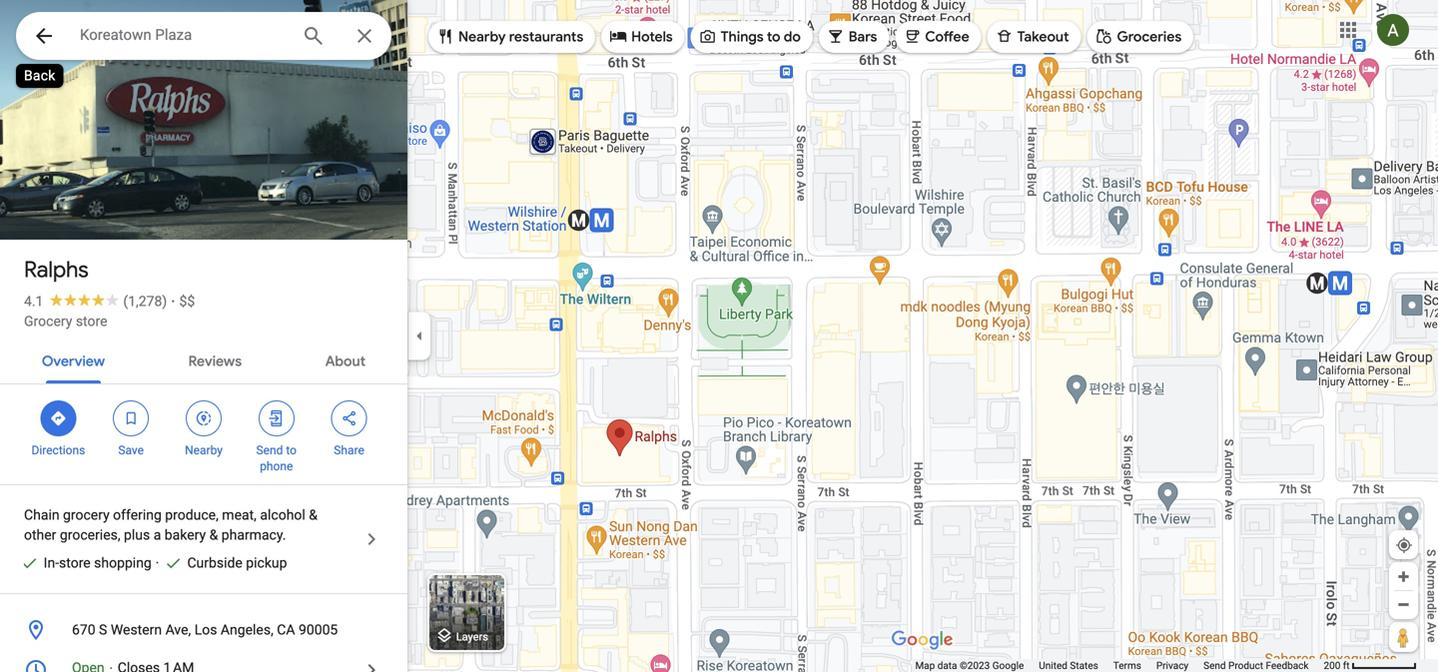 Task type: describe. For each thing, give the bounding box(es) containing it.
map data ©2023 google
[[916, 660, 1024, 672]]

send product feedback
[[1204, 660, 1309, 672]]

states
[[1070, 660, 1099, 672]]


[[903, 25, 921, 47]]


[[1095, 25, 1113, 47]]

produce,
[[165, 507, 219, 523]]

united
[[1039, 660, 1068, 672]]

send to phone
[[256, 444, 297, 474]]

 nearby restaurants
[[437, 25, 584, 47]]

ft
[[1343, 660, 1350, 672]]

actions for ralphs region
[[0, 385, 408, 485]]

200
[[1324, 660, 1341, 672]]

608
[[51, 198, 78, 217]]

store for grocery
[[76, 313, 107, 330]]

 takeout
[[996, 25, 1069, 47]]

has in-store shopping group
[[12, 553, 152, 573]]

western
[[111, 622, 162, 638]]


[[32, 21, 56, 50]]

photos
[[82, 198, 131, 217]]

send for send to phone
[[256, 444, 283, 458]]

chain grocery offering produce, meat, alcohol & other groceries, plus a bakery & pharmacy.
[[24, 507, 318, 543]]

google account: angela cha  
(angela.cha@adept.ai) image
[[1378, 14, 1410, 46]]

ca
[[277, 622, 295, 638]]

nearby inside  nearby restaurants
[[459, 28, 506, 46]]

©2023
[[960, 660, 990, 672]]

los
[[195, 622, 217, 638]]

hotels
[[632, 28, 673, 46]]


[[699, 25, 717, 47]]

offering
[[113, 507, 162, 523]]

google maps element
[[0, 0, 1439, 672]]

200 ft button
[[1324, 660, 1418, 672]]

photo of ralphs image
[[0, 0, 408, 273]]

1 horizontal spatial &
[[309, 507, 318, 523]]

angeles,
[[221, 622, 274, 638]]

show street view coverage image
[[1390, 622, 1419, 652]]

google
[[993, 660, 1024, 672]]

608 photos button
[[15, 190, 139, 225]]

do
[[784, 28, 801, 46]]

send product feedback button
[[1204, 659, 1309, 672]]

1,278 reviews element
[[123, 293, 167, 310]]

4.1 stars image
[[43, 293, 123, 306]]

layers
[[456, 631, 488, 643]]

shopping
[[94, 555, 152, 571]]

reviews
[[188, 353, 242, 371]]

collapse side panel image
[[409, 325, 431, 347]]


[[996, 25, 1014, 47]]

 hotels
[[610, 25, 673, 47]]

grocery store
[[24, 313, 107, 330]]

to inside  things to do
[[767, 28, 781, 46]]

curbside pickup
[[187, 555, 287, 571]]

show your location image
[[1396, 536, 1414, 554]]

 search field
[[16, 12, 392, 64]]

670 s western ave, los angeles, ca 90005
[[72, 622, 338, 638]]

bakery
[[165, 527, 206, 543]]

feedback
[[1266, 660, 1309, 672]]

1 vertical spatial &
[[209, 527, 218, 543]]

 things to do
[[699, 25, 801, 47]]

grocery
[[63, 507, 110, 523]]

map
[[916, 660, 935, 672]]

information for ralphs region
[[0, 610, 408, 672]]

plus
[[124, 527, 150, 543]]

grocery store button
[[24, 312, 107, 332]]


[[610, 25, 628, 47]]

share
[[334, 444, 365, 458]]



Task type: locate. For each thing, give the bounding box(es) containing it.
footer inside "google maps" element
[[916, 659, 1324, 672]]

alcohol
[[260, 507, 306, 523]]

ave,
[[165, 622, 191, 638]]

· for ·
[[156, 555, 159, 571]]

0 vertical spatial store
[[76, 313, 107, 330]]

in-store shopping
[[44, 555, 152, 571]]

send inside button
[[1204, 660, 1226, 672]]

overview
[[42, 353, 105, 371]]

about
[[325, 353, 366, 371]]


[[195, 408, 213, 430]]

 groceries
[[1095, 25, 1182, 47]]

united states button
[[1039, 659, 1099, 672]]

Koreatown Plaza field
[[16, 12, 392, 60]]

grocery
[[24, 313, 72, 330]]

· inside offers curbside pickup group
[[156, 555, 159, 571]]

groceries,
[[60, 527, 120, 543]]

tab list
[[0, 336, 408, 384]]

 bars
[[827, 25, 878, 47]]

ralphs
[[24, 256, 89, 284]]

1 vertical spatial send
[[1204, 660, 1226, 672]]

608 photos
[[51, 198, 131, 217]]


[[122, 408, 140, 430]]

store inside group
[[59, 555, 91, 571]]

1 vertical spatial ·
[[156, 555, 159, 571]]

to inside 'send to phone'
[[286, 444, 297, 458]]

0 vertical spatial ·
[[171, 293, 175, 310]]

200 ft
[[1324, 660, 1350, 672]]

nearby
[[459, 28, 506, 46], [185, 444, 223, 458]]

· $$
[[171, 293, 195, 310]]

reviews button
[[172, 336, 258, 384]]

send for send product feedback
[[1204, 660, 1226, 672]]

1 horizontal spatial to
[[767, 28, 781, 46]]

1 horizontal spatial send
[[1204, 660, 1226, 672]]

footer
[[916, 659, 1324, 672]]


[[49, 408, 67, 430]]

0 vertical spatial nearby
[[459, 28, 506, 46]]

pharmacy.
[[222, 527, 286, 543]]

1 vertical spatial to
[[286, 444, 297, 458]]

0 horizontal spatial &
[[209, 527, 218, 543]]

 coffee
[[903, 25, 970, 47]]

curbside
[[187, 555, 243, 571]]

send
[[256, 444, 283, 458], [1204, 660, 1226, 672]]


[[827, 25, 845, 47]]

chain
[[24, 507, 60, 523]]

terms
[[1114, 660, 1142, 672]]

1 vertical spatial store
[[59, 555, 91, 571]]

none field inside koreatown plaza field
[[80, 23, 286, 47]]

privacy
[[1157, 660, 1189, 672]]

(1,278)
[[123, 293, 167, 310]]

store for in-
[[59, 555, 91, 571]]

1 horizontal spatial ·
[[171, 293, 175, 310]]

other
[[24, 527, 56, 543]]

directions
[[31, 444, 85, 458]]

tab list containing overview
[[0, 336, 408, 384]]

groceries
[[1117, 28, 1182, 46]]

&
[[309, 507, 318, 523], [209, 527, 218, 543]]

$$
[[179, 293, 195, 310]]

send left product on the right bottom
[[1204, 660, 1226, 672]]

offers curbside pickup group
[[156, 553, 287, 573]]

about button
[[309, 336, 382, 384]]

· for · $$
[[171, 293, 175, 310]]

ralphs main content
[[0, 0, 408, 672]]

price: moderate element
[[179, 293, 195, 310]]

send inside 'send to phone'
[[256, 444, 283, 458]]

store
[[76, 313, 107, 330], [59, 555, 91, 571]]

& up curbside
[[209, 527, 218, 543]]

to left do
[[767, 28, 781, 46]]

0 horizontal spatial nearby
[[185, 444, 223, 458]]

670
[[72, 622, 95, 638]]

pickup
[[246, 555, 287, 571]]

0 vertical spatial &
[[309, 507, 318, 523]]

1 vertical spatial nearby
[[185, 444, 223, 458]]

privacy button
[[1157, 659, 1189, 672]]

· down a
[[156, 555, 159, 571]]

bars
[[849, 28, 878, 46]]

restaurants
[[509, 28, 584, 46]]

to up "phone"
[[286, 444, 297, 458]]

· left price: moderate 'element'
[[171, 293, 175, 310]]

0 vertical spatial to
[[767, 28, 781, 46]]

670 s western ave, los angeles, ca 90005 button
[[0, 610, 408, 650]]

1 horizontal spatial nearby
[[459, 28, 506, 46]]

nearby inside actions for ralphs 'region'
[[185, 444, 223, 458]]

save
[[118, 444, 144, 458]]

zoom in image
[[1397, 569, 1412, 584]]

tab list inside "google maps" element
[[0, 336, 408, 384]]

store down groceries,
[[59, 555, 91, 571]]

terms button
[[1114, 659, 1142, 672]]


[[437, 25, 455, 47]]

a
[[154, 527, 161, 543]]

store inside button
[[76, 313, 107, 330]]

s
[[99, 622, 107, 638]]


[[340, 408, 358, 430]]

nearby down 
[[185, 444, 223, 458]]

overview button
[[26, 336, 121, 384]]

data
[[938, 660, 958, 672]]

product
[[1229, 660, 1264, 672]]

footer containing map data ©2023 google
[[916, 659, 1324, 672]]

store down 4.1 stars image
[[76, 313, 107, 330]]

 button
[[16, 12, 72, 64]]

0 horizontal spatial ·
[[156, 555, 159, 571]]

coffee
[[925, 28, 970, 46]]

90005
[[299, 622, 338, 638]]

4.1
[[24, 293, 43, 310]]


[[268, 408, 286, 430]]

·
[[171, 293, 175, 310], [156, 555, 159, 571]]

zoom out image
[[1397, 597, 1412, 612]]

in-
[[44, 555, 59, 571]]

phone
[[260, 460, 293, 474]]

meat,
[[222, 507, 257, 523]]

things
[[721, 28, 764, 46]]

send up "phone"
[[256, 444, 283, 458]]

& right alcohol
[[309, 507, 318, 523]]

united states
[[1039, 660, 1099, 672]]

0 horizontal spatial send
[[256, 444, 283, 458]]

None field
[[80, 23, 286, 47]]

0 vertical spatial send
[[256, 444, 283, 458]]

nearby right the 
[[459, 28, 506, 46]]

0 horizontal spatial to
[[286, 444, 297, 458]]



Task type: vqa. For each thing, say whether or not it's contained in the screenshot.
PALMAS,
no



